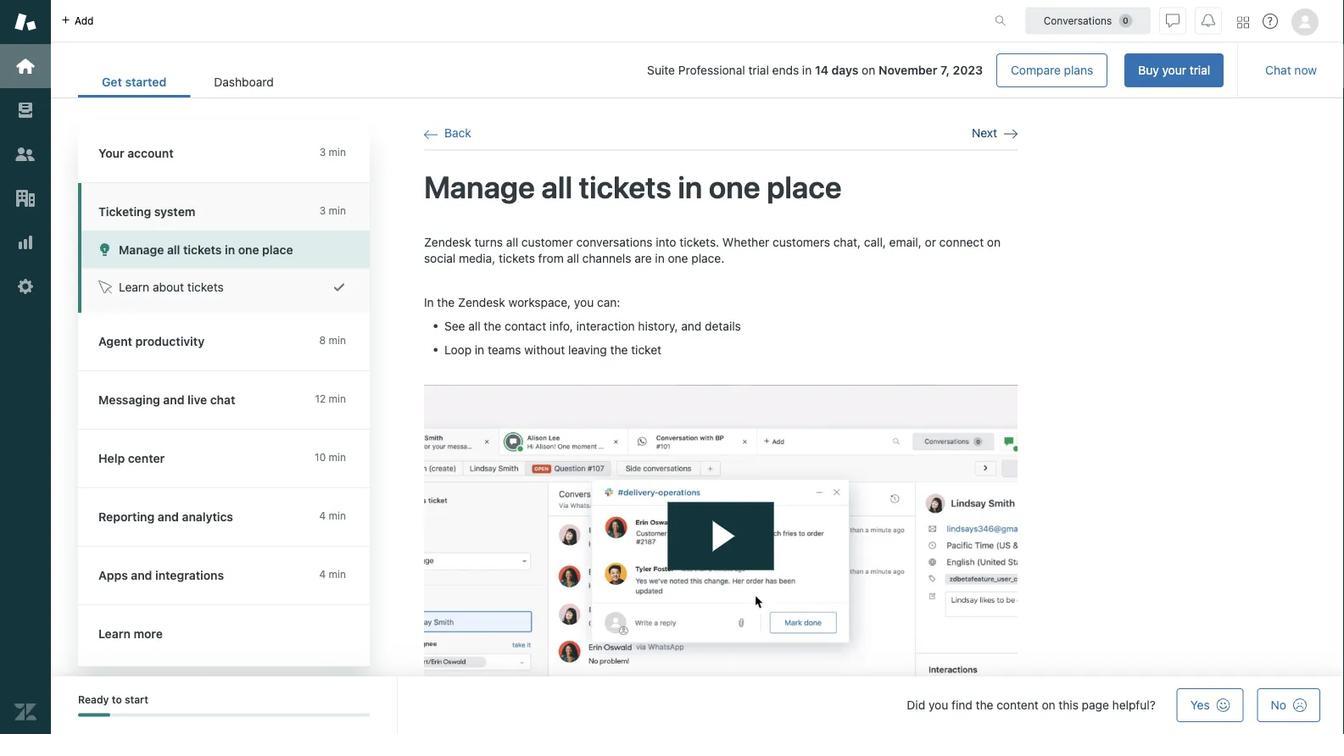 Task type: describe. For each thing, give the bounding box(es) containing it.
info,
[[550, 319, 574, 333]]

2 horizontal spatial on
[[1042, 699, 1056, 713]]

chat now button
[[1253, 53, 1331, 87]]

yes button
[[1178, 689, 1245, 723]]

the left "ticket"
[[611, 343, 628, 357]]

help center
[[98, 452, 165, 466]]

did you find the content on this page helpful?
[[907, 699, 1156, 713]]

social
[[424, 252, 456, 266]]

agent productivity
[[98, 335, 205, 349]]

yes
[[1191, 699, 1211, 713]]

customers
[[773, 235, 831, 249]]

manage all tickets in one place inside content-title region
[[424, 169, 842, 205]]

4 min for integrations
[[319, 569, 346, 581]]

8 min
[[320, 335, 346, 347]]

chat
[[210, 393, 235, 407]]

7,
[[941, 63, 950, 77]]

get help image
[[1263, 14, 1279, 29]]

chat
[[1266, 63, 1292, 77]]

interaction
[[577, 319, 635, 333]]

did
[[907, 699, 926, 713]]

are
[[635, 252, 652, 266]]

button displays agent's chat status as invisible. image
[[1167, 14, 1180, 28]]

reporting image
[[14, 232, 36, 254]]

see
[[445, 319, 465, 333]]

ticket
[[632, 343, 662, 357]]

get started image
[[14, 55, 36, 77]]

zendesk turns all customer conversations into tickets. whether customers chat, call, email, or connect on social media, tickets from all channels are in one place.
[[424, 235, 1001, 266]]

helpful?
[[1113, 699, 1156, 713]]

you inside footer
[[929, 699, 949, 713]]

or
[[925, 235, 937, 249]]

customers image
[[14, 143, 36, 165]]

all right see at top
[[469, 319, 481, 333]]

suite professional trial ends in 14 days on november 7, 2023
[[648, 63, 984, 77]]

region containing zendesk turns all customer conversations into tickets. whether customers chat, call, email, or connect on social media, tickets from all channels are in one place.
[[424, 234, 1018, 716]]

in right loop
[[475, 343, 485, 357]]

november
[[879, 63, 938, 77]]

teams
[[488, 343, 521, 357]]

and for apps and integrations
[[131, 569, 152, 583]]

no
[[1272, 699, 1287, 713]]

tickets.
[[680, 235, 720, 249]]

3 for system
[[320, 205, 326, 217]]

conversations
[[1044, 15, 1113, 27]]

get
[[102, 75, 122, 89]]

details
[[705, 319, 741, 333]]

your
[[98, 146, 124, 160]]

more
[[134, 628, 163, 642]]

dashboard
[[214, 75, 274, 89]]

ends
[[773, 63, 799, 77]]

notifications image
[[1202, 14, 1216, 28]]

live
[[188, 393, 207, 407]]

learn more
[[98, 628, 163, 642]]

ticketing system
[[98, 205, 196, 219]]

into
[[656, 235, 677, 249]]

suite
[[648, 63, 675, 77]]

customer
[[522, 235, 573, 249]]

November 7, 2023 text field
[[879, 63, 984, 77]]

min for apps and integrations
[[329, 569, 346, 581]]

one inside content-title region
[[709, 169, 761, 205]]

call,
[[865, 235, 887, 249]]

ready
[[78, 695, 109, 706]]

apps
[[98, 569, 128, 583]]

about
[[153, 280, 184, 294]]

ticketing
[[98, 205, 151, 219]]

now
[[1295, 63, 1318, 77]]

learn about tickets
[[119, 280, 224, 294]]

dashboard tab
[[190, 66, 298, 98]]

learn about tickets button
[[81, 269, 370, 306]]

0 vertical spatial on
[[862, 63, 876, 77]]

media,
[[459, 252, 496, 266]]

to
[[112, 695, 122, 706]]

12
[[315, 393, 326, 405]]

main element
[[0, 0, 51, 735]]

compare plans button
[[997, 53, 1108, 87]]

you inside region
[[574, 296, 594, 310]]

back button
[[424, 126, 472, 141]]

learn more button
[[78, 606, 367, 664]]

channels
[[583, 252, 632, 266]]

the right in
[[437, 296, 455, 310]]

days
[[832, 63, 859, 77]]

section containing compare plans
[[311, 53, 1225, 87]]

integrations
[[155, 569, 224, 583]]

the inside footer
[[976, 699, 994, 713]]

system
[[154, 205, 196, 219]]

leaving
[[569, 343, 607, 357]]

get started
[[102, 75, 167, 89]]

one inside the zendesk turns all customer conversations into tickets. whether customers chat, call, email, or connect on social media, tickets from all channels are in one place.
[[668, 252, 689, 266]]

manage inside button
[[119, 243, 164, 257]]

without
[[525, 343, 565, 357]]

zendesk image
[[14, 702, 36, 724]]

find
[[952, 699, 973, 713]]

3 min for ticketing system
[[320, 205, 346, 217]]

in the zendesk workspace, you can:
[[424, 296, 621, 310]]

min for help center
[[329, 452, 346, 464]]

in inside button
[[225, 243, 235, 257]]

your account
[[98, 146, 174, 160]]

10 min
[[315, 452, 346, 464]]



Task type: vqa. For each thing, say whether or not it's contained in the screenshot.
my
no



Task type: locate. For each thing, give the bounding box(es) containing it.
0 vertical spatial learn
[[119, 280, 150, 294]]

zendesk up see at top
[[458, 296, 506, 310]]

place inside content-title region
[[767, 169, 842, 205]]

account
[[127, 146, 174, 160]]

8
[[320, 335, 326, 347]]

manage all tickets in one place button
[[81, 231, 370, 269]]

2 3 min from the top
[[320, 205, 346, 217]]

tickets
[[579, 169, 672, 205], [183, 243, 222, 257], [499, 252, 535, 266], [187, 280, 224, 294]]

started
[[125, 75, 167, 89]]

you
[[574, 296, 594, 310], [929, 699, 949, 713]]

and
[[682, 319, 702, 333], [163, 393, 185, 407], [158, 510, 179, 524], [131, 569, 152, 583]]

reporting and analytics
[[98, 510, 233, 524]]

1 4 min from the top
[[319, 510, 346, 522]]

on inside the zendesk turns all customer conversations into tickets. whether customers chat, call, email, or connect on social media, tickets from all channels are in one place.
[[988, 235, 1001, 249]]

1 vertical spatial manage all tickets in one place
[[119, 243, 293, 257]]

0 vertical spatial zendesk
[[424, 235, 472, 249]]

ticketing system heading
[[78, 183, 370, 231]]

1 3 from the top
[[320, 146, 326, 158]]

3 min for your account
[[320, 146, 346, 158]]

trial left ends at the top of the page
[[749, 63, 770, 77]]

1 vertical spatial 3
[[320, 205, 326, 217]]

4 for apps and integrations
[[319, 569, 326, 581]]

manage
[[424, 169, 535, 205], [119, 243, 164, 257]]

trial right your
[[1190, 63, 1211, 77]]

in up tickets. at top
[[678, 169, 703, 205]]

messaging and live chat
[[98, 393, 235, 407]]

5 min from the top
[[329, 452, 346, 464]]

connect
[[940, 235, 984, 249]]

trial for professional
[[749, 63, 770, 77]]

region
[[424, 234, 1018, 716]]

2 trial from the left
[[749, 63, 770, 77]]

0 vertical spatial 3
[[320, 146, 326, 158]]

1 vertical spatial you
[[929, 699, 949, 713]]

4
[[319, 510, 326, 522], [319, 569, 326, 581]]

min for your account
[[329, 146, 346, 158]]

0 horizontal spatial place
[[262, 243, 293, 257]]

center
[[128, 452, 165, 466]]

next button
[[972, 126, 1018, 141]]

progress bar image
[[78, 714, 110, 717]]

messaging
[[98, 393, 160, 407]]

learn
[[119, 280, 150, 294], [98, 628, 131, 642]]

manage all tickets in one place up learn about tickets button
[[119, 243, 293, 257]]

loop in teams without leaving the ticket
[[445, 343, 662, 357]]

whether
[[723, 235, 770, 249]]

0 horizontal spatial on
[[862, 63, 876, 77]]

1 trial from the left
[[1190, 63, 1211, 77]]

conversations
[[577, 235, 653, 249]]

chat now
[[1266, 63, 1318, 77]]

1 vertical spatial manage
[[119, 243, 164, 257]]

apps and integrations
[[98, 569, 224, 583]]

and left analytics
[[158, 510, 179, 524]]

plans
[[1065, 63, 1094, 77]]

analytics
[[182, 510, 233, 524]]

loop
[[445, 343, 472, 357]]

all up the customer
[[542, 169, 573, 205]]

trial inside button
[[1190, 63, 1211, 77]]

progress-bar progress bar
[[78, 714, 370, 717]]

0 vertical spatial 4 min
[[319, 510, 346, 522]]

productivity
[[135, 335, 205, 349]]

min for messaging and live chat
[[329, 393, 346, 405]]

and left live
[[163, 393, 185, 407]]

1 vertical spatial place
[[262, 243, 293, 257]]

manage down ticketing system
[[119, 243, 164, 257]]

add
[[75, 15, 94, 27]]

4 min from the top
[[329, 393, 346, 405]]

1 horizontal spatial on
[[988, 235, 1001, 249]]

manage all tickets in one place inside button
[[119, 243, 293, 257]]

workspace,
[[509, 296, 571, 310]]

in up learn about tickets button
[[225, 243, 235, 257]]

see all the contact info, interaction history, and details
[[445, 319, 741, 333]]

buy your trial
[[1139, 63, 1211, 77]]

page
[[1082, 699, 1110, 713]]

views image
[[14, 99, 36, 121]]

professional
[[679, 63, 746, 77]]

2023
[[953, 63, 984, 77]]

3 min
[[320, 146, 346, 158], [320, 205, 346, 217]]

2 min from the top
[[329, 205, 346, 217]]

turns
[[475, 235, 503, 249]]

in inside the zendesk turns all customer conversations into tickets. whether customers chat, call, email, or connect on social media, tickets from all channels are in one place.
[[655, 252, 665, 266]]

one up whether
[[709, 169, 761, 205]]

no button
[[1258, 689, 1321, 723]]

6 min from the top
[[329, 510, 346, 522]]

1 horizontal spatial manage
[[424, 169, 535, 205]]

on
[[862, 63, 876, 77], [988, 235, 1001, 249], [1042, 699, 1056, 713]]

0 horizontal spatial manage
[[119, 243, 164, 257]]

email,
[[890, 235, 922, 249]]

learn inside dropdown button
[[98, 628, 131, 642]]

section
[[311, 53, 1225, 87]]

manage all tickets in one place up 'conversations'
[[424, 169, 842, 205]]

from
[[539, 252, 564, 266]]

2 vertical spatial on
[[1042, 699, 1056, 713]]

back
[[445, 126, 472, 140]]

zendesk support image
[[14, 11, 36, 33]]

1 horizontal spatial you
[[929, 699, 949, 713]]

0 horizontal spatial manage all tickets in one place
[[119, 243, 293, 257]]

zendesk up 'social' in the left top of the page
[[424, 235, 472, 249]]

min inside ticketing system heading
[[329, 205, 346, 217]]

manage up turns on the top
[[424, 169, 535, 205]]

all inside content-title region
[[542, 169, 573, 205]]

all right the from
[[567, 252, 579, 266]]

content-title region
[[424, 167, 1018, 207]]

4 min
[[319, 510, 346, 522], [319, 569, 346, 581]]

all right turns on the top
[[506, 235, 519, 249]]

organizations image
[[14, 188, 36, 210]]

admin image
[[14, 276, 36, 298]]

ready to start
[[78, 695, 148, 706]]

and for messaging and live chat
[[163, 393, 185, 407]]

0 vertical spatial 4
[[319, 510, 326, 522]]

footer
[[51, 677, 1345, 735]]

tab list
[[78, 66, 298, 98]]

1 horizontal spatial trial
[[1190, 63, 1211, 77]]

1 4 from the top
[[319, 510, 326, 522]]

0 vertical spatial place
[[767, 169, 842, 205]]

in inside content-title region
[[678, 169, 703, 205]]

start
[[125, 695, 148, 706]]

the right find
[[976, 699, 994, 713]]

in left 14
[[803, 63, 812, 77]]

one
[[709, 169, 761, 205], [238, 243, 259, 257], [668, 252, 689, 266]]

in right are
[[655, 252, 665, 266]]

tickets up learn about tickets button
[[183, 243, 222, 257]]

can:
[[597, 296, 621, 310]]

learn inside button
[[119, 280, 150, 294]]

2 4 from the top
[[319, 569, 326, 581]]

content
[[997, 699, 1039, 713]]

zendesk products image
[[1238, 17, 1250, 28]]

place.
[[692, 252, 725, 266]]

tab list containing get started
[[78, 66, 298, 98]]

on left 'this'
[[1042, 699, 1056, 713]]

3 inside ticketing system heading
[[320, 205, 326, 217]]

1 horizontal spatial one
[[668, 252, 689, 266]]

1 vertical spatial 4 min
[[319, 569, 346, 581]]

buy
[[1139, 63, 1160, 77]]

1 vertical spatial zendesk
[[458, 296, 506, 310]]

agent
[[98, 335, 132, 349]]

0 horizontal spatial you
[[574, 296, 594, 310]]

2 horizontal spatial one
[[709, 169, 761, 205]]

this
[[1059, 699, 1079, 713]]

place up learn about tickets button
[[262, 243, 293, 257]]

learn left about
[[119, 280, 150, 294]]

reporting
[[98, 510, 155, 524]]

the up teams
[[484, 319, 502, 333]]

0 vertical spatial you
[[574, 296, 594, 310]]

14
[[815, 63, 829, 77]]

trial
[[1190, 63, 1211, 77], [749, 63, 770, 77]]

1 vertical spatial learn
[[98, 628, 131, 642]]

footer containing did you find the content on this page helpful?
[[51, 677, 1345, 735]]

2 3 from the top
[[320, 205, 326, 217]]

1 vertical spatial 3 min
[[320, 205, 346, 217]]

tickets down turns on the top
[[499, 252, 535, 266]]

0 horizontal spatial trial
[[749, 63, 770, 77]]

all inside button
[[167, 243, 180, 257]]

all down system
[[167, 243, 180, 257]]

4 min for analytics
[[319, 510, 346, 522]]

you left the can:
[[574, 296, 594, 310]]

the
[[437, 296, 455, 310], [484, 319, 502, 333], [611, 343, 628, 357], [976, 699, 994, 713]]

tickets inside the zendesk turns all customer conversations into tickets. whether customers chat, call, email, or connect on social media, tickets from all channels are in one place.
[[499, 252, 535, 266]]

0 horizontal spatial one
[[238, 243, 259, 257]]

1 horizontal spatial manage all tickets in one place
[[424, 169, 842, 205]]

1 vertical spatial on
[[988, 235, 1001, 249]]

2 4 min from the top
[[319, 569, 346, 581]]

min for reporting and analytics
[[329, 510, 346, 522]]

place up customers
[[767, 169, 842, 205]]

0 vertical spatial manage
[[424, 169, 535, 205]]

7 min from the top
[[329, 569, 346, 581]]

zendesk inside the zendesk turns all customer conversations into tickets. whether customers chat, call, email, or connect on social media, tickets from all channels are in one place.
[[424, 235, 472, 249]]

video thumbnail image
[[424, 386, 1018, 716], [424, 386, 1018, 716]]

conversations button
[[1026, 7, 1151, 34]]

min for ticketing system
[[329, 205, 346, 217]]

3 min inside ticketing system heading
[[320, 205, 346, 217]]

your
[[1163, 63, 1187, 77]]

one up learn about tickets button
[[238, 243, 259, 257]]

12 min
[[315, 393, 346, 405]]

on right days
[[862, 63, 876, 77]]

place inside button
[[262, 243, 293, 257]]

manage inside content-title region
[[424, 169, 535, 205]]

1 vertical spatial 4
[[319, 569, 326, 581]]

0 vertical spatial manage all tickets in one place
[[424, 169, 842, 205]]

learn for learn more
[[98, 628, 131, 642]]

history,
[[638, 319, 678, 333]]

learn left more
[[98, 628, 131, 642]]

one down into
[[668, 252, 689, 266]]

chat,
[[834, 235, 861, 249]]

on right connect
[[988, 235, 1001, 249]]

tickets right about
[[187, 280, 224, 294]]

4 for reporting and analytics
[[319, 510, 326, 522]]

1 min from the top
[[329, 146, 346, 158]]

1 horizontal spatial place
[[767, 169, 842, 205]]

place
[[767, 169, 842, 205], [262, 243, 293, 257]]

trial for your
[[1190, 63, 1211, 77]]

video element
[[424, 386, 1018, 716]]

add button
[[51, 0, 104, 42]]

compare
[[1012, 63, 1061, 77]]

and inside region
[[682, 319, 702, 333]]

3 min from the top
[[329, 335, 346, 347]]

in
[[803, 63, 812, 77], [678, 169, 703, 205], [225, 243, 235, 257], [655, 252, 665, 266], [475, 343, 485, 357]]

learn for learn about tickets
[[119, 280, 150, 294]]

help
[[98, 452, 125, 466]]

you right did
[[929, 699, 949, 713]]

and left details on the right top of page
[[682, 319, 702, 333]]

tickets inside content-title region
[[579, 169, 672, 205]]

1 3 min from the top
[[320, 146, 346, 158]]

min for agent productivity
[[329, 335, 346, 347]]

3 for account
[[320, 146, 326, 158]]

0 vertical spatial 3 min
[[320, 146, 346, 158]]

and for reporting and analytics
[[158, 510, 179, 524]]

tickets up 'conversations'
[[579, 169, 672, 205]]

in
[[424, 296, 434, 310]]

and right apps
[[131, 569, 152, 583]]

one inside button
[[238, 243, 259, 257]]



